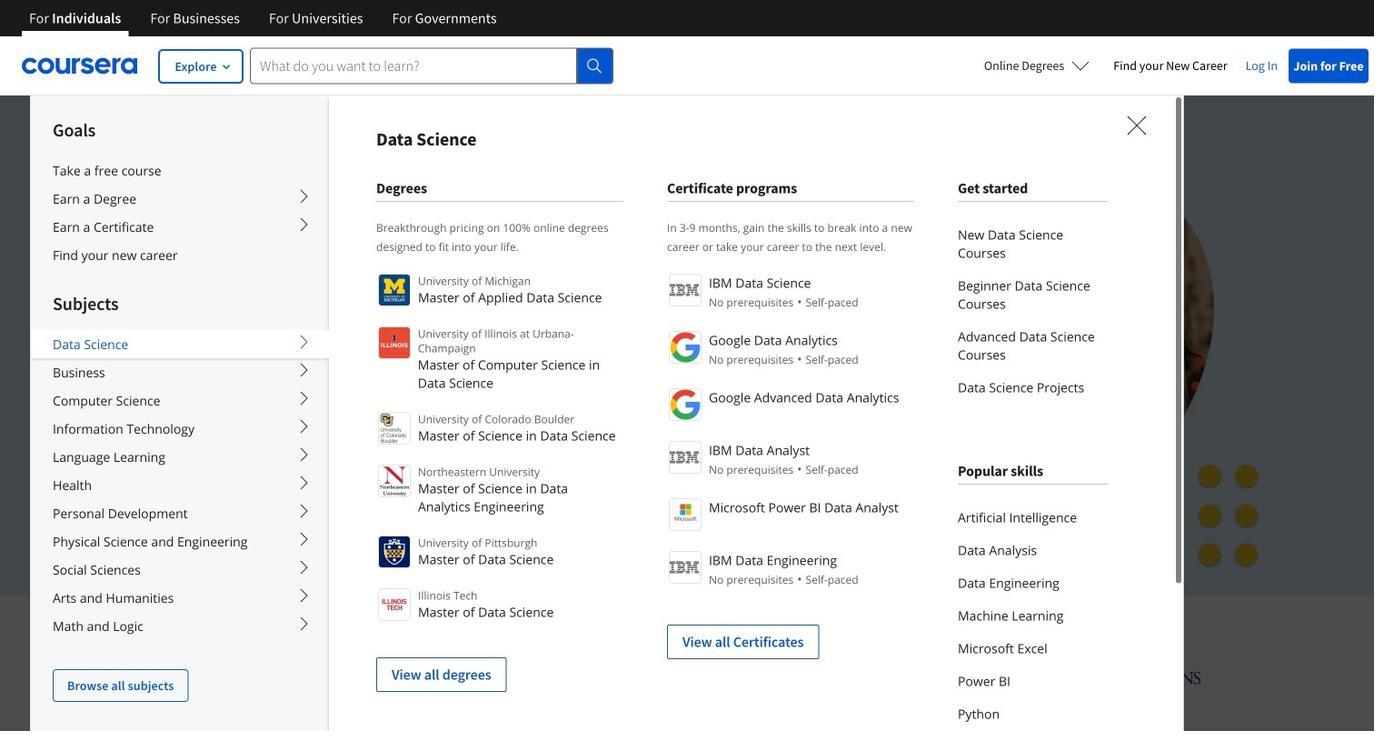 Task type: describe. For each thing, give the bounding box(es) containing it.
What do you want to learn? text field
[[250, 48, 577, 84]]

banner navigation
[[15, 0, 512, 36]]

3 partnername logo image from the top
[[669, 388, 702, 421]]

list item for illinois tech logo
[[376, 639, 624, 692]]

johns hopkins university image
[[1029, 666, 1202, 699]]

coursera plus image
[[160, 171, 437, 198]]

university of illinois at urbana-champaign image
[[173, 668, 315, 697]]

northeastern university  logo image
[[378, 465, 411, 497]]

6 partnername logo image from the top
[[669, 551, 702, 584]]

university of illinois at urbana-champaign logo image
[[378, 326, 411, 359]]

illinois tech logo image
[[378, 588, 411, 621]]



Task type: locate. For each thing, give the bounding box(es) containing it.
university of colorado boulder logo image
[[378, 412, 411, 445]]

list item for first partnername logo from the bottom of the page
[[667, 606, 915, 659]]

1 horizontal spatial list item
[[667, 606, 915, 659]]

explore menu element
[[31, 95, 329, 702]]

university of michigan logo image
[[378, 274, 411, 306]]

group
[[30, 95, 1185, 731]]

4 partnername logo image from the top
[[669, 441, 702, 474]]

list item
[[667, 606, 915, 659], [376, 639, 624, 692]]

university of michigan image
[[673, 657, 721, 707]]

duke university image
[[373, 666, 458, 695]]

partnername logo image
[[669, 274, 702, 306], [669, 331, 702, 364], [669, 388, 702, 421], [669, 441, 702, 474], [669, 498, 702, 531], [669, 551, 702, 584]]

5 partnername logo image from the top
[[669, 498, 702, 531]]

0 horizontal spatial list item
[[376, 639, 624, 692]]

None search field
[[250, 48, 614, 84]]

sas image
[[779, 668, 849, 697]]

university of pittsburgh logo image
[[378, 536, 411, 568]]

list
[[958, 218, 1109, 404], [376, 272, 624, 692], [667, 272, 915, 659], [958, 501, 1109, 731]]

hec paris image
[[907, 664, 971, 701]]

coursera image
[[22, 51, 137, 80]]

2 partnername logo image from the top
[[669, 331, 702, 364]]

1 partnername logo image from the top
[[669, 274, 702, 306]]



Task type: vqa. For each thing, say whether or not it's contained in the screenshot.
Recommended corresponding to Recommended if you're interested in Machine Learning
no



